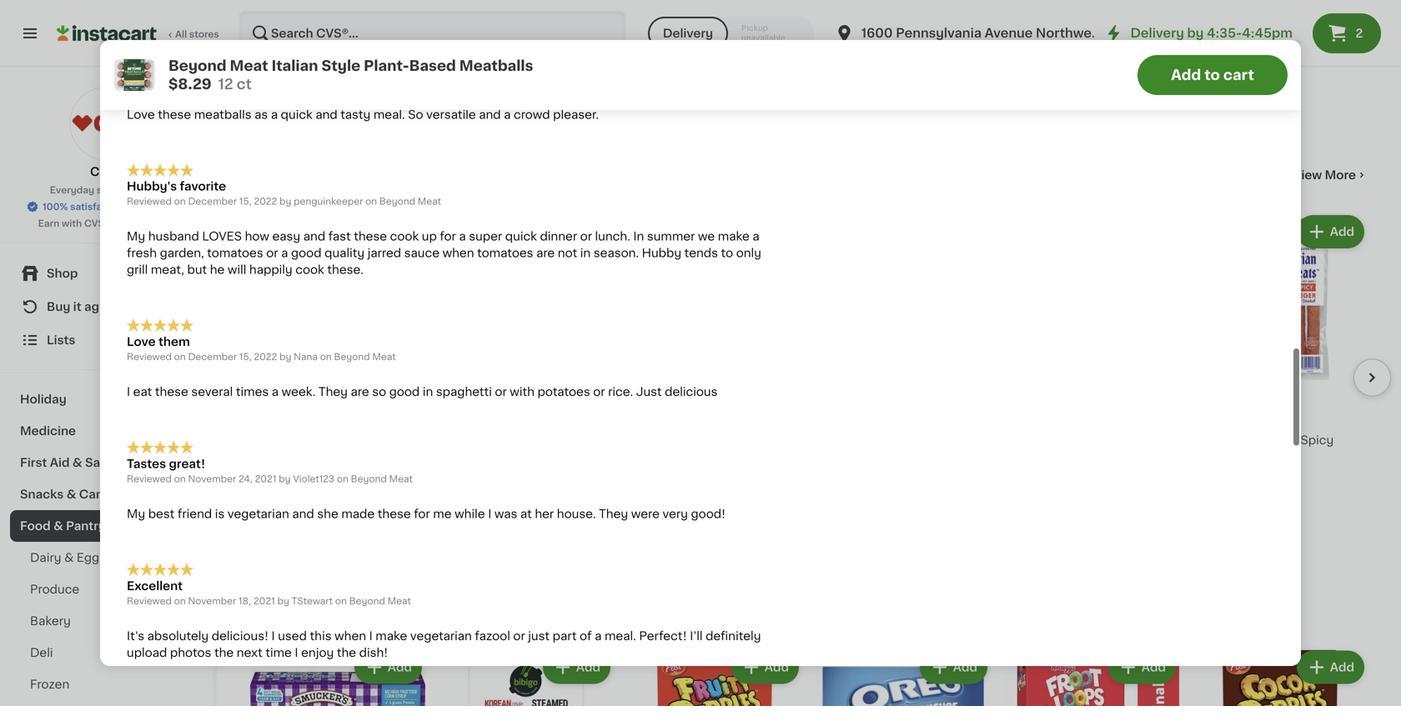 Task type: describe. For each thing, give the bounding box(es) containing it.
snacks & candy link
[[10, 479, 203, 511]]

i left eat
[[127, 386, 130, 398]]

on down the favorite on the left top of page
[[174, 197, 186, 206]]

breakfast for pop-tarts toaster pastries, breakfast foods, kids snacks, frosted strawberry
[[439, 22, 495, 34]]

so
[[372, 386, 386, 398]]

i left was
[[488, 508, 492, 520]]

on right the nana
[[320, 353, 332, 362]]

breakfast inside frosted flakes breakfast cereal, kids cereal, family breakfast, original
[[904, 5, 960, 17]]

noodle inside nissin top ramen chicken flavor ramen noodle soup
[[1276, 5, 1318, 17]]

dinner
[[540, 231, 577, 243]]

on down them
[[174, 353, 186, 362]]

& for candy
[[66, 489, 76, 501]]

tends
[[685, 248, 718, 259]]

oz right 2.25
[[666, 37, 677, 46]]

quick inside my husband loves how easy and fast these cook up for a super quick dinner or lunch.  in summer we make a fresh garden, tomatoes or a good quality jarred sauce when tomatoes are not in season.  hubby tends to only grill meat, but he will happily cook these.
[[505, 231, 537, 243]]

beyond for week.
[[334, 353, 370, 362]]

1 vertical spatial in
[[423, 386, 433, 398]]

all stores
[[175, 30, 219, 39]]

$8.29
[[169, 77, 212, 91]]

flavor
[[1193, 5, 1228, 17]]

cereal, for kids
[[889, 22, 930, 34]]

100%
[[43, 202, 68, 211]]

good!
[[691, 508, 726, 520]]

(40)
[[312, 57, 331, 66]]

november inside excellent reviewed on november 18, 2021 by tstewart on beyond meat
[[188, 597, 236, 606]]

or inside it's absolutely delicious! i used this when i make vegetarian fazool or just part of a meal.  perfect! i'll definitely upload photos the next time i enjoy the dish!
[[513, 631, 525, 642]]

2 for 2
[[1356, 28, 1364, 39]]

6
[[1193, 37, 1199, 46]]

snacks
[[20, 489, 64, 501]]

produce link
[[10, 574, 203, 606]]

frozen link
[[10, 669, 203, 701]]

0 horizontal spatial they
[[319, 386, 348, 398]]

favorite
[[180, 181, 226, 192]]

house.
[[557, 508, 596, 520]]

0 vertical spatial pebbles
[[280, 5, 334, 17]]

landjaeger,
[[1193, 434, 1261, 446]]

frozen
[[30, 679, 69, 691]]

are inside my husband loves how easy and fast these cook up for a super quick dinner or lunch.  in summer we make a fresh garden, tomatoes or a good quality jarred sauce when tomatoes are not in season.  hubby tends to only grill meat, but he will happily cook these.
[[537, 248, 555, 259]]

love them reviewed on december 15, 2022 by nana on beyond meat
[[127, 336, 396, 362]]

$ for $ 8 29
[[254, 397, 260, 406]]

beyond inside excellent reviewed on november 18, 2021 by tstewart on beyond meat
[[349, 597, 385, 606]]

a right times
[[272, 386, 279, 398]]

i'll
[[690, 631, 703, 642]]

times
[[236, 386, 269, 398]]

bakery
[[30, 616, 71, 627]]

by for my husband loves how easy and fast these cook up for a super quick dinner or lunch.  in summer we make a fresh garden, tomatoes or a good quality jarred sauce when tomatoes are not in season.  hubby tends to only grill meat, but he will happily cook these.
[[280, 197, 291, 206]]

on down great!
[[174, 475, 186, 484]]

northwest
[[1036, 27, 1105, 39]]

a up only
[[753, 231, 760, 243]]

used
[[278, 631, 307, 642]]

0 horizontal spatial meal.
[[374, 109, 405, 120]]

bavarian meats lil landjaeger, hot & spicy button
[[1193, 212, 1368, 462]]

up
[[422, 231, 437, 243]]

on right "tstewart"
[[335, 597, 347, 606]]

hubby's
[[127, 181, 177, 192]]

2022 for a
[[254, 75, 277, 84]]

everyday store prices link
[[50, 184, 163, 197]]

or left rice.
[[593, 386, 605, 398]]

food & pantry link
[[10, 511, 203, 542]]

meat for made
[[389, 475, 413, 484]]

part
[[553, 631, 577, 642]]

and left 'tasty'
[[316, 109, 338, 120]]

a left crowd
[[504, 109, 511, 120]]

12 ct inside item carousel region
[[250, 466, 272, 475]]

how
[[245, 231, 269, 243]]

beyond for she
[[351, 475, 387, 484]]

violet123
[[293, 475, 335, 484]]

2021 inside excellent reviewed on november 18, 2021 by tstewart on beyond meat
[[254, 597, 275, 606]]

my for my best friend is vegetarian and she made these for me while i was at her house. they were very good!
[[127, 508, 145, 520]]

original
[[878, 39, 924, 50]]

when inside my husband loves how easy and fast these cook up for a super quick dinner or lunch.  in summer we make a fresh garden, tomatoes or a good quality jarred sauce when tomatoes are not in season.  hubby tends to only grill meat, but he will happily cook these.
[[443, 248, 474, 259]]

2022 for times
[[254, 353, 277, 362]]

2 cereal, from the left
[[816, 22, 857, 34]]

on right the violet123
[[337, 475, 349, 484]]

delicious
[[665, 386, 718, 398]]

x for nissin top ramen chicken flavor ramen noodle soup
[[1202, 37, 1207, 46]]

by inside excellent reviewed on november 18, 2021 by tstewart on beyond meat
[[278, 597, 289, 606]]

1600
[[862, 27, 893, 39]]

lipton soup secrets noodle soup mix
[[627, 0, 792, 17]]

medicine
[[20, 426, 76, 437]]

nana
[[294, 353, 318, 362]]

a right "as"
[[271, 109, 278, 120]]

view more link
[[1294, 167, 1368, 183]]

15, for several
[[239, 353, 252, 362]]

candy
[[79, 489, 119, 501]]

on down style
[[334, 75, 346, 84]]

in
[[634, 231, 644, 243]]

produce
[[30, 584, 79, 596]]

jarred
[[368, 248, 401, 259]]

crowd
[[514, 109, 550, 120]]

$4.99 element
[[1193, 394, 1368, 415]]

small
[[250, 55, 282, 67]]

reviewed for love
[[127, 353, 172, 362]]

or right the 79
[[495, 386, 507, 398]]

while
[[455, 508, 485, 520]]

beyond inside beyond meat italian style plant-based meatballs $8.29 12 ct
[[169, 59, 227, 73]]

safety
[[85, 457, 125, 469]]

husband
[[148, 231, 199, 243]]

i eat these several times a week.  they are so good in spaghetti or with potatoes or rice.  just delicious
[[127, 386, 718, 398]]

family
[[933, 22, 972, 34]]

meat for these
[[418, 197, 441, 206]]

1 tomatoes from the left
[[207, 248, 263, 259]]

great!
[[169, 458, 205, 470]]

oz right 3
[[1218, 37, 1228, 46]]

lists link
[[10, 324, 203, 357]]

breakfast,
[[816, 39, 875, 50]]

quality
[[325, 248, 365, 259]]

holiday
[[20, 394, 67, 405]]

2 horizontal spatial 12
[[439, 70, 449, 79]]

hubby's favorite reviewed on december 15, 2022 by penguinkeeper on beyond meat
[[127, 181, 441, 206]]

prices
[[123, 186, 153, 195]]

0 vertical spatial ramen
[[1257, 0, 1298, 0]]

at
[[521, 508, 532, 520]]

service type group
[[648, 17, 815, 50]]

by left 3
[[1188, 27, 1204, 39]]

and inside my husband loves how easy and fast these cook up for a super quick dinner or lunch.  in summer we make a fresh garden, tomatoes or a good quality jarred sauce when tomatoes are not in season.  hubby tends to only grill meat, but he will happily cook these.
[[303, 231, 326, 243]]

1 vertical spatial pebbles
[[250, 22, 305, 34]]

for inside my husband loves how easy and fast these cook up for a super quick dinner or lunch.  in summer we make a fresh garden, tomatoes or a good quality jarred sauce when tomatoes are not in season.  hubby tends to only grill meat, but he will happily cook these.
[[440, 231, 456, 243]]

1 vertical spatial good
[[389, 386, 420, 398]]

product group containing ★★★★★
[[1005, 0, 1180, 63]]

1 horizontal spatial soup
[[668, 0, 698, 0]]

friend
[[178, 508, 212, 520]]

fazool
[[475, 631, 510, 642]]

and left the she
[[292, 508, 314, 520]]

& inside bavarian meats lil landjaeger, hot & spicy
[[1289, 434, 1298, 446]]

cereal, for breakfast
[[367, 22, 408, 34]]

0 vertical spatial 12 ct
[[439, 70, 461, 79]]

8 for $ 8 79
[[448, 396, 460, 413]]

2 the from the left
[[337, 647, 356, 659]]

1 vertical spatial are
[[351, 386, 369, 398]]

product group containing frosted flakes breakfast cereal, kids cereal, family breakfast, original
[[816, 0, 991, 132]]

more
[[1325, 169, 1357, 181]]

1 the from the left
[[214, 647, 234, 659]]

kids inside frosted flakes breakfast cereal, kids cereal, family breakfast, original
[[860, 22, 886, 34]]

& for pantry
[[53, 521, 63, 532]]

tarts
[[467, 5, 495, 17]]

december for tasty!!!
[[188, 75, 237, 84]]

2022 for easy
[[254, 197, 277, 206]]

$ for $ 8 79
[[442, 397, 448, 406]]

delivery for delivery by 4:35-4:45pm
[[1131, 27, 1185, 39]]

delivery for delivery
[[663, 28, 713, 39]]

oz right 11
[[260, 70, 271, 79]]

add to cart button
[[1138, 55, 1288, 95]]

cart
[[1224, 68, 1255, 82]]

i up dish!
[[369, 631, 373, 642]]

mix
[[661, 5, 682, 17]]

frosted inside frosted flakes breakfast cereal, kids cereal, family breakfast, original
[[816, 5, 861, 17]]

cvs® inside cvs® link
[[90, 166, 123, 178]]

1 vertical spatial so
[[408, 109, 423, 120]]

0 vertical spatial cook
[[390, 231, 419, 243]]

sponsored badge image
[[816, 118, 866, 127]]

99
[[651, 397, 663, 406]]

based
[[409, 59, 456, 73]]

(19)
[[1066, 24, 1083, 33]]

0 vertical spatial vegetarian
[[228, 508, 289, 520]]

box
[[326, 55, 349, 67]]

all for all stores
[[175, 30, 187, 39]]

& right aid
[[72, 457, 82, 469]]

a down easy
[[281, 248, 288, 259]]

on right penguinkeeper
[[365, 197, 377, 206]]

24,
[[239, 475, 253, 484]]

my for my husband loves how easy and fast these cook up for a super quick dinner or lunch.  in summer we make a fresh garden, tomatoes or a good quality jarred sauce when tomatoes are not in season.  hubby tends to only grill meat, but he will happily cook these.
[[127, 231, 145, 243]]

tasty
[[341, 109, 371, 120]]

add inside button
[[1171, 68, 1202, 82]]

it's absolutely delicious! i used this when i make vegetarian fazool or just part of a meal.  perfect! i'll definitely upload photos the next time i enjoy the dish!
[[127, 631, 761, 659]]

them
[[159, 336, 190, 348]]

on down the tasty!!!
[[174, 75, 186, 84]]

8 for $ 8 99
[[637, 396, 649, 413]]

rice.
[[608, 386, 633, 398]]

(357)
[[501, 57, 525, 66]]

4:35-
[[1207, 27, 1243, 39]]

2 horizontal spatial ct
[[451, 70, 461, 79]]

lists
[[47, 335, 75, 346]]

buy it again
[[47, 301, 117, 313]]

meats
[[1246, 418, 1283, 429]]

love for love them reviewed on december 15, 2022 by nana on beyond meat
[[127, 336, 156, 348]]

product group containing post pebbles fruity pebbles breakfast cereal, gluten free, kids snacks, small cereal box
[[250, 0, 426, 113]]

delivery button
[[648, 17, 728, 50]]

reviewed inside excellent reviewed on november 18, 2021 by tstewart on beyond meat
[[127, 597, 172, 606]]

grill
[[127, 264, 148, 276]]

29
[[274, 397, 286, 406]]

these inside my husband loves how easy and fast these cook up for a super quick dinner or lunch.  in summer we make a fresh garden, tomatoes or a good quality jarred sauce when tomatoes are not in season.  hubby tends to only grill meat, but he will happily cook these.
[[354, 231, 387, 243]]

1 horizontal spatial with
[[510, 386, 535, 398]]

again
[[84, 301, 117, 313]]



Task type: vqa. For each thing, say whether or not it's contained in the screenshot.
Buy 12, Get 10% Off See Eligible Items for 10
no



Task type: locate. For each thing, give the bounding box(es) containing it.
love left them
[[127, 336, 156, 348]]

ct down small
[[237, 77, 252, 91]]

0 horizontal spatial 8
[[260, 396, 272, 413]]

meat up so
[[372, 353, 396, 362]]

1 cereal, from the left
[[367, 22, 408, 34]]

1 december from the top
[[188, 75, 237, 84]]

december for favorite
[[188, 197, 237, 206]]

delivery
[[1131, 27, 1185, 39], [663, 28, 713, 39]]

eggs
[[77, 552, 106, 564]]

1 horizontal spatial are
[[537, 248, 555, 259]]

reviewed for tastes
[[127, 475, 172, 484]]

everyday store prices
[[50, 186, 153, 195]]

0 horizontal spatial tomatoes
[[207, 248, 263, 259]]

meat up up
[[418, 197, 441, 206]]

enjoy
[[301, 647, 334, 659]]

they left were
[[599, 508, 628, 520]]

december inside so tasty!!! reviewed on december 15, 2022 by nicholle on beyond meat
[[188, 75, 237, 84]]

15, inside the hubby's favorite reviewed on december 15, 2022 by penguinkeeper on beyond meat
[[239, 197, 252, 206]]

with right earn
[[62, 219, 82, 228]]

meat inside beyond meat italian style plant-based meatballs $8.29 12 ct
[[230, 59, 268, 73]]

$ inside $ 8 79
[[442, 397, 448, 406]]

15, up times
[[239, 353, 252, 362]]

0 vertical spatial with
[[62, 219, 82, 228]]

vegetarian down "24,"
[[228, 508, 289, 520]]

1 vertical spatial 12 ct
[[250, 466, 272, 475]]

0 horizontal spatial x
[[635, 37, 641, 46]]

cereal
[[285, 55, 323, 67]]

8 left the 79
[[448, 396, 460, 413]]

breakfast up pennsylvania
[[904, 5, 960, 17]]

2021 inside the tastes great! reviewed on november 24, 2021 by violet123 on beyond meat
[[255, 475, 277, 484]]

november down great!
[[188, 475, 236, 484]]

2021 right "24,"
[[255, 475, 277, 484]]

0 vertical spatial to
[[1205, 68, 1221, 82]]

(226)
[[689, 24, 714, 33]]

1 horizontal spatial frosted
[[816, 5, 861, 17]]

cook left these.
[[296, 264, 324, 276]]

1 vertical spatial ramen
[[1231, 5, 1273, 17]]

quick
[[281, 109, 313, 120], [505, 231, 537, 243]]

12 up the versatile
[[439, 70, 449, 79]]

2 2022 from the top
[[254, 197, 277, 206]]

1 vertical spatial for
[[414, 508, 430, 520]]

frosted flakes breakfast cereal, kids cereal, family breakfast, original button
[[816, 0, 991, 82]]

5 reviewed from the top
[[127, 597, 172, 606]]

0 vertical spatial good
[[291, 248, 322, 259]]

meat up my best friend is vegetarian and she made these for me while i was at her house. they were very good!
[[389, 475, 413, 484]]

meal. inside it's absolutely delicious! i used this when i make vegetarian fazool or just part of a meal.  perfect! i'll definitely upload photos the next time i enjoy the dish!
[[605, 631, 636, 642]]

1 horizontal spatial the
[[337, 647, 356, 659]]

stores
[[189, 30, 219, 39]]

0 horizontal spatial ct
[[237, 77, 252, 91]]

0 horizontal spatial cereal,
[[367, 22, 408, 34]]

1600 pennsylvania avenue northwest button
[[835, 10, 1105, 57]]

1 horizontal spatial when
[[443, 248, 474, 259]]

1 8 from the left
[[260, 396, 272, 413]]

in right not
[[581, 248, 591, 259]]

on
[[174, 75, 186, 84], [334, 75, 346, 84], [174, 197, 186, 206], [365, 197, 377, 206], [174, 353, 186, 362], [320, 353, 332, 362], [174, 475, 186, 484], [337, 475, 349, 484], [174, 597, 186, 606], [335, 597, 347, 606]]

reviewed inside so tasty!!! reviewed on december 15, 2022 by nicholle on beyond meat
[[127, 75, 172, 84]]

0 horizontal spatial are
[[351, 386, 369, 398]]

in inside my husband loves how easy and fast these cook up for a super quick dinner or lunch.  in summer we make a fresh garden, tomatoes or a good quality jarred sauce when tomatoes are not in season.  hubby tends to only grill meat, but he will happily cook these.
[[581, 248, 591, 259]]

1 2022 from the top
[[254, 75, 277, 84]]

extracare®
[[112, 219, 165, 228]]

by down italian
[[280, 75, 291, 84]]

kids down pastries,
[[540, 22, 566, 34]]

snacks,
[[569, 22, 614, 34], [353, 39, 398, 50]]

& for eggs
[[64, 552, 74, 564]]

$ 8 79
[[442, 396, 474, 413]]

0 horizontal spatial 12 ct
[[250, 466, 272, 475]]

1 vertical spatial when
[[335, 631, 366, 642]]

0 horizontal spatial delivery
[[663, 28, 713, 39]]

1 horizontal spatial breakfast
[[439, 22, 495, 34]]

0 horizontal spatial 2
[[627, 37, 633, 46]]

love these meatballs as a quick and tasty meal. so versatile and a crowd pleaser.
[[127, 109, 599, 120]]

spaghetti
[[436, 386, 492, 398]]

2.25
[[643, 37, 664, 46]]

0 vertical spatial when
[[443, 248, 474, 259]]

by left the violet123
[[279, 475, 291, 484]]

beyond down plant-
[[348, 75, 384, 84]]

beyond inside the hubby's favorite reviewed on december 15, 2022 by penguinkeeper on beyond meat
[[380, 197, 415, 206]]

by for my best friend is vegetarian and she made these for me while i was at her house. they were very good!
[[279, 475, 291, 484]]

soup down chicken
[[1321, 5, 1352, 17]]

0 horizontal spatial noodle
[[749, 0, 792, 0]]

ramen down top
[[1231, 5, 1273, 17]]

pebbles up "gluten"
[[250, 22, 305, 34]]

make inside my husband loves how easy and fast these cook up for a super quick dinner or lunch.  in summer we make a fresh garden, tomatoes or a good quality jarred sauce when tomatoes are not in season.  hubby tends to only grill meat, but he will happily cook these.
[[718, 231, 750, 243]]

0 horizontal spatial frosted
[[439, 39, 484, 50]]

3 $ from the left
[[631, 397, 637, 406]]

1 vertical spatial meal.
[[605, 631, 636, 642]]

december inside the hubby's favorite reviewed on december 15, 2022 by penguinkeeper on beyond meat
[[188, 197, 237, 206]]

0 vertical spatial love
[[127, 109, 155, 120]]

2022 up how at top left
[[254, 197, 277, 206]]

12 left the violet123
[[250, 466, 260, 475]]

0 vertical spatial my
[[127, 231, 145, 243]]

dairy & eggs
[[30, 552, 106, 564]]

pleaser.
[[553, 109, 599, 120]]

breakfast for post pebbles fruity pebbles breakfast cereal, gluten free, kids snacks, small cereal box
[[308, 22, 364, 34]]

15, inside so tasty!!! reviewed on december 15, 2022 by nicholle on beyond meat
[[239, 75, 252, 84]]

0 vertical spatial they
[[319, 386, 348, 398]]

best
[[632, 378, 651, 386]]

2022 inside the hubby's favorite reviewed on december 15, 2022 by penguinkeeper on beyond meat
[[254, 197, 277, 206]]

dish!
[[359, 647, 388, 659]]

meat inside excellent reviewed on november 18, 2021 by tstewart on beyond meat
[[388, 597, 411, 606]]

breakfast down fruity
[[308, 22, 364, 34]]

0 vertical spatial 2021
[[255, 475, 277, 484]]

or left just
[[513, 631, 525, 642]]

in left $ 8 79
[[423, 386, 433, 398]]

tomatoes
[[207, 248, 263, 259], [477, 248, 534, 259]]

0 vertical spatial 2022
[[254, 75, 277, 84]]

1 horizontal spatial 12 ct
[[439, 70, 461, 79]]

1600 pennsylvania avenue northwest
[[862, 27, 1105, 39]]

12 inside item carousel region
[[250, 466, 260, 475]]

frosted inside pop-tarts toaster pastries, breakfast foods, kids snacks, frosted strawberry
[[439, 39, 484, 50]]

beyond right the nana
[[334, 353, 370, 362]]

beyond inside so tasty!!! reviewed on december 15, 2022 by nicholle on beyond meat
[[348, 75, 384, 84]]

best
[[148, 508, 175, 520]]

december for them
[[188, 353, 237, 362]]

beyond
[[169, 59, 227, 73], [348, 75, 384, 84], [380, 197, 415, 206], [334, 353, 370, 362], [351, 475, 387, 484], [349, 597, 385, 606]]

0 vertical spatial in
[[581, 248, 591, 259]]

by up easy
[[280, 197, 291, 206]]

beyond for and
[[348, 75, 384, 84]]

1 x from the left
[[635, 37, 641, 46]]

None search field
[[239, 10, 626, 57]]

product group
[[250, 0, 426, 113], [439, 0, 614, 113], [816, 0, 991, 132], [1005, 0, 1180, 63], [250, 212, 426, 477], [439, 212, 614, 543], [627, 212, 803, 477], [1193, 212, 1368, 462], [250, 648, 426, 707], [439, 648, 614, 707], [627, 648, 803, 707], [816, 648, 991, 707], [1005, 648, 1180, 707], [1193, 648, 1368, 707]]

by inside the hubby's favorite reviewed on december 15, 2022 by penguinkeeper on beyond meat
[[280, 197, 291, 206]]

pebbles up free,
[[280, 5, 334, 17]]

1 horizontal spatial they
[[599, 508, 628, 520]]

me
[[433, 508, 452, 520]]

or up "happily" at the left of the page
[[266, 248, 278, 259]]

november inside the tastes great! reviewed on november 24, 2021 by violet123 on beyond meat
[[188, 475, 236, 484]]

& right food
[[53, 521, 63, 532]]

excellent
[[127, 581, 183, 592]]

love inside love them reviewed on december 15, 2022 by nana on beyond meat
[[127, 336, 156, 348]]

but
[[187, 264, 207, 276]]

first
[[20, 457, 47, 469]]

(27)
[[1255, 24, 1273, 33]]

will
[[228, 264, 246, 276]]

beyond for fast
[[380, 197, 415, 206]]

kids inside pop-tarts toaster pastries, breakfast foods, kids snacks, frosted strawberry
[[540, 22, 566, 34]]

vegetarian inside it's absolutely delicious! i used this when i make vegetarian fazool or just part of a meal.  perfect! i'll definitely upload photos the next time i enjoy the dish!
[[410, 631, 472, 642]]

breakfast inside post pebbles fruity pebbles breakfast cereal, gluten free, kids snacks, small cereal box
[[308, 22, 364, 34]]

to inside button
[[1205, 68, 1221, 82]]

meal. right 'tasty'
[[374, 109, 405, 120]]

strawberry
[[487, 39, 551, 50]]

reviewed inside the tastes great! reviewed on november 24, 2021 by violet123 on beyond meat
[[127, 475, 172, 484]]

1 horizontal spatial for
[[440, 231, 456, 243]]

december up the several
[[188, 353, 237, 362]]

1 november from the top
[[188, 475, 236, 484]]

cereal, up original
[[889, 22, 930, 34]]

december inside love them reviewed on december 15, 2022 by nana on beyond meat
[[188, 353, 237, 362]]

8 for $ 8 29
[[260, 396, 272, 413]]

deli link
[[10, 637, 203, 669]]

2022 inside so tasty!!! reviewed on december 15, 2022 by nicholle on beyond meat
[[254, 75, 277, 84]]

ct inside beyond meat italian style plant-based meatballs $8.29 12 ct
[[237, 77, 252, 91]]

meatballs
[[460, 59, 533, 73]]

0 horizontal spatial good
[[291, 248, 322, 259]]

2 for 2 x 2.25 oz
[[627, 37, 633, 46]]

1 horizontal spatial snacks,
[[569, 22, 614, 34]]

0 horizontal spatial quick
[[281, 109, 313, 120]]

snacks, inside pop-tarts toaster pastries, breakfast foods, kids snacks, frosted strawberry
[[569, 22, 614, 34]]

0 horizontal spatial make
[[376, 631, 407, 642]]

1 vertical spatial 2022
[[254, 197, 277, 206]]

add button
[[356, 217, 420, 247], [545, 217, 609, 247], [1299, 217, 1363, 247], [356, 653, 420, 683], [545, 653, 609, 683], [733, 653, 798, 683], [922, 653, 986, 683], [1110, 653, 1175, 683], [1299, 653, 1363, 683]]

delivery inside button
[[663, 28, 713, 39]]

or left lunch. at top
[[580, 231, 592, 243]]

a inside it's absolutely delicious! i used this when i make vegetarian fazool or just part of a meal.  perfect! i'll definitely upload photos the next time i enjoy the dish!
[[595, 631, 602, 642]]

soup down lipton
[[627, 5, 658, 17]]

buy it again link
[[10, 290, 203, 324]]

3 cereal, from the left
[[889, 22, 930, 34]]

2 vertical spatial december
[[188, 353, 237, 362]]

with
[[62, 219, 82, 228], [510, 386, 535, 398]]

i up time
[[272, 631, 275, 642]]

loves
[[202, 231, 242, 243]]

4 reviewed from the top
[[127, 475, 172, 484]]

2022 inside love them reviewed on december 15, 2022 by nana on beyond meat
[[254, 353, 277, 362]]

by inside love them reviewed on december 15, 2022 by nana on beyond meat
[[280, 353, 291, 362]]

15, inside love them reviewed on december 15, 2022 by nana on beyond meat
[[239, 353, 252, 362]]

1 vertical spatial cook
[[296, 264, 324, 276]]

reviewed down them
[[127, 353, 172, 362]]

italian
[[272, 59, 318, 73]]

are left so
[[351, 386, 369, 398]]

so inside so tasty!!! reviewed on december 15, 2022 by nicholle on beyond meat
[[127, 59, 142, 70]]

0 horizontal spatial breakfast
[[308, 22, 364, 34]]

a left super
[[459, 231, 466, 243]]

the left dish!
[[337, 647, 356, 659]]

these down $8.29
[[158, 109, 191, 120]]

1 vertical spatial 15,
[[239, 197, 252, 206]]

post
[[250, 5, 277, 17]]

cvs® logo image
[[70, 87, 143, 160]]

breakfast inside pop-tarts toaster pastries, breakfast foods, kids snacks, frosted strawberry
[[439, 22, 495, 34]]

3.5
[[1005, 37, 1019, 46]]

reviewed down hubby's
[[127, 197, 172, 206]]

is
[[215, 508, 225, 520]]

frosted
[[816, 5, 861, 17], [439, 39, 484, 50]]

beyond up made
[[351, 475, 387, 484]]

reviewed down 'excellent'
[[127, 597, 172, 606]]

2 november from the top
[[188, 597, 236, 606]]

lil
[[1286, 418, 1299, 429]]

and right the versatile
[[479, 109, 501, 120]]

snacks, inside post pebbles fruity pebbles breakfast cereal, gluten free, kids snacks, small cereal box
[[353, 39, 398, 50]]

make up dish!
[[376, 631, 407, 642]]

my inside my husband loves how easy and fast these cook up for a super quick dinner or lunch.  in summer we make a fresh garden, tomatoes or a good quality jarred sauce when tomatoes are not in season.  hubby tends to only grill meat, but he will happily cook these.
[[127, 231, 145, 243]]

1 horizontal spatial 12
[[250, 466, 260, 475]]

a right of
[[595, 631, 602, 642]]

$ down the best
[[631, 397, 637, 406]]

ct inside item carousel region
[[262, 466, 272, 475]]

$ left 29
[[254, 397, 260, 406]]

1 horizontal spatial cereal,
[[816, 22, 857, 34]]

reviewed inside the hubby's favorite reviewed on december 15, 2022 by penguinkeeper on beyond meat
[[127, 197, 172, 206]]

beyond inside love them reviewed on december 15, 2022 by nana on beyond meat
[[334, 353, 370, 362]]

1 horizontal spatial all
[[250, 582, 274, 600]]

0 vertical spatial 15,
[[239, 75, 252, 84]]

i down used
[[295, 647, 298, 659]]

1 horizontal spatial make
[[718, 231, 750, 243]]

1 vertical spatial they
[[599, 508, 628, 520]]

love for love these meatballs as a quick and tasty meal. so versatile and a crowd pleaser.
[[127, 109, 155, 120]]

to inside my husband loves how easy and fast these cook up for a super quick dinner or lunch.  in summer we make a fresh garden, tomatoes or a good quality jarred sauce when tomatoes are not in season.  hubby tends to only grill meat, but he will happily cook these.
[[721, 248, 733, 259]]

just
[[636, 386, 662, 398]]

meat,
[[151, 264, 184, 276]]

snacks, down pastries,
[[569, 22, 614, 34]]

0 horizontal spatial with
[[62, 219, 82, 228]]

1 love from the top
[[127, 109, 155, 120]]

0 vertical spatial november
[[188, 475, 236, 484]]

meat inside love them reviewed on december 15, 2022 by nana on beyond meat
[[372, 353, 396, 362]]

0 vertical spatial all
[[175, 30, 187, 39]]

december down the favorite on the left top of page
[[188, 197, 237, 206]]

meat inside so tasty!!! reviewed on december 15, 2022 by nicholle on beyond meat
[[386, 75, 410, 84]]

0 horizontal spatial the
[[214, 647, 234, 659]]

2 love from the top
[[127, 336, 156, 348]]

tomatoes down super
[[477, 248, 534, 259]]

1 vertical spatial frosted
[[439, 39, 484, 50]]

by inside so tasty!!! reviewed on december 15, 2022 by nicholle on beyond meat
[[280, 75, 291, 84]]

12 inside beyond meat italian style plant-based meatballs $8.29 12 ct
[[218, 77, 233, 91]]

2 reviewed from the top
[[127, 197, 172, 206]]

noodle down chicken
[[1276, 5, 1318, 17]]

0 horizontal spatial cook
[[296, 264, 324, 276]]

1 horizontal spatial good
[[389, 386, 420, 398]]

delivery down the 'mix'
[[663, 28, 713, 39]]

kids
[[540, 22, 566, 34], [860, 22, 886, 34], [325, 39, 350, 50]]

by left the nana
[[280, 353, 291, 362]]

instacart logo image
[[57, 23, 157, 43]]

0 horizontal spatial soup
[[627, 5, 658, 17]]

0 vertical spatial quick
[[281, 109, 313, 120]]

on down 'excellent'
[[174, 597, 186, 606]]

earn
[[38, 219, 59, 228]]

nissin top ramen chicken flavor ramen noodle soup
[[1193, 0, 1352, 17]]

by for i eat these several times a week.  they are so good in spaghetti or with potatoes or rice.  just delicious
[[280, 353, 291, 362]]

x left 2.25
[[635, 37, 641, 46]]

all for all items
[[250, 582, 274, 600]]

meat for tasty
[[386, 75, 410, 84]]

oz right 3.5
[[1022, 37, 1033, 46]]

1 $ from the left
[[254, 397, 260, 406]]

18,
[[239, 597, 251, 606]]

0 horizontal spatial vegetarian
[[228, 508, 289, 520]]

best seller
[[632, 378, 674, 386]]

0 vertical spatial for
[[440, 231, 456, 243]]

0 vertical spatial frosted
[[816, 5, 861, 17]]

snacks & candy
[[20, 489, 119, 501]]

x
[[635, 37, 641, 46], [1202, 37, 1207, 46]]

so
[[127, 59, 142, 70], [408, 109, 423, 120]]

upload
[[127, 647, 167, 659]]

1 vertical spatial with
[[510, 386, 535, 398]]

cvs® inside earn with cvs® extracare® link
[[84, 219, 110, 228]]

x for lipton soup secrets noodle soup mix
[[635, 37, 641, 46]]

1 horizontal spatial in
[[581, 248, 591, 259]]

0 vertical spatial snacks,
[[569, 22, 614, 34]]

deli
[[30, 647, 53, 659]]

beyond inside the tastes great! reviewed on november 24, 2021 by violet123 on beyond meat
[[351, 475, 387, 484]]

item carousel region
[[250, 205, 1392, 568]]

when inside it's absolutely delicious! i used this when i make vegetarian fazool or just part of a meal.  perfect! i'll definitely upload photos the next time i enjoy the dish!
[[335, 631, 366, 642]]

frosted down pop-
[[439, 39, 484, 50]]

with left potatoes
[[510, 386, 535, 398]]

meat inside the tastes great! reviewed on november 24, 2021 by violet123 on beyond meat
[[389, 475, 413, 484]]

view more
[[1294, 169, 1357, 181]]

8 left 29
[[260, 396, 272, 413]]

1 reviewed from the top
[[127, 75, 172, 84]]

by for love these meatballs as a quick and tasty meal. so versatile and a crowd pleaser.
[[280, 75, 291, 84]]

0 vertical spatial noodle
[[749, 0, 792, 0]]

1 vertical spatial december
[[188, 197, 237, 206]]

3 reviewed from the top
[[127, 353, 172, 362]]

3 15, from the top
[[239, 353, 252, 362]]

pop-tarts toaster pastries, breakfast foods, kids snacks, frosted strawberry
[[439, 5, 614, 50]]

2 tomatoes from the left
[[477, 248, 534, 259]]

i
[[127, 386, 130, 398], [488, 508, 492, 520], [272, 631, 275, 642], [369, 631, 373, 642], [295, 647, 298, 659]]

$ inside $ 8 99
[[631, 397, 637, 406]]

& down lil
[[1289, 434, 1298, 446]]

snacks, up plant-
[[353, 39, 398, 50]]

cvs® down satisfaction at the left
[[84, 219, 110, 228]]

cereal, inside post pebbles fruity pebbles breakfast cereal, gluten free, kids snacks, small cereal box
[[367, 22, 408, 34]]

1 horizontal spatial 2
[[1356, 28, 1364, 39]]

reviewed inside love them reviewed on december 15, 2022 by nana on beyond meat
[[127, 353, 172, 362]]

these right eat
[[155, 386, 188, 398]]

it
[[73, 301, 81, 313]]

next
[[237, 647, 263, 659]]

0 horizontal spatial in
[[423, 386, 433, 398]]

2 horizontal spatial breakfast
[[904, 5, 960, 17]]

ramen up (27)
[[1257, 0, 1298, 0]]

tastes
[[127, 458, 166, 470]]

so down the all stores link
[[127, 59, 142, 70]]

meal. right of
[[605, 631, 636, 642]]

penguinkeeper
[[294, 197, 363, 206]]

12 left 11
[[218, 77, 233, 91]]

she
[[317, 508, 339, 520]]

1 my from the top
[[127, 231, 145, 243]]

vegetarian left fazool on the bottom left of page
[[410, 631, 472, 642]]

meat for they
[[372, 353, 396, 362]]

3 2022 from the top
[[254, 353, 277, 362]]

2 vertical spatial 2022
[[254, 353, 277, 362]]

1 horizontal spatial quick
[[505, 231, 537, 243]]

plant-
[[364, 59, 409, 73]]

1 horizontal spatial tomatoes
[[477, 248, 534, 259]]

beyond up dish!
[[349, 597, 385, 606]]

0 vertical spatial so
[[127, 59, 142, 70]]

meat inside the hubby's favorite reviewed on december 15, 2022 by penguinkeeper on beyond meat
[[418, 197, 441, 206]]

good inside my husband loves how easy and fast these cook up for a super quick dinner or lunch.  in summer we make a fresh garden, tomatoes or a good quality jarred sauce when tomatoes are not in season.  hubby tends to only grill meat, but he will happily cook these.
[[291, 248, 322, 259]]

3 december from the top
[[188, 353, 237, 362]]

2 horizontal spatial cereal,
[[889, 22, 930, 34]]

$ for $ 8 99
[[631, 397, 637, 406]]

cereal, down fruity
[[367, 22, 408, 34]]

$ inside $ 8 29
[[254, 397, 260, 406]]

was
[[495, 508, 518, 520]]

kids down flakes
[[860, 22, 886, 34]]

0 horizontal spatial snacks,
[[353, 39, 398, 50]]

1 vertical spatial all
[[250, 582, 274, 600]]

these right made
[[378, 508, 411, 520]]

1 horizontal spatial 8
[[448, 396, 460, 413]]

2 inside 2 'button'
[[1356, 28, 1364, 39]]

1 horizontal spatial kids
[[540, 22, 566, 34]]

2 december from the top
[[188, 197, 237, 206]]

1 15, from the top
[[239, 75, 252, 84]]

my husband loves how easy and fast these cook up for a super quick dinner or lunch.  in summer we make a fresh garden, tomatoes or a good quality jarred sauce when tomatoes are not in season.  hubby tends to only grill meat, but he will happily cook these.
[[127, 231, 762, 276]]

by inside the tastes great! reviewed on november 24, 2021 by violet123 on beyond meat
[[279, 475, 291, 484]]

15, for how
[[239, 197, 252, 206]]

reviewed for hubby's
[[127, 197, 172, 206]]

meat down "gluten"
[[230, 59, 268, 73]]

1 vertical spatial cvs®
[[84, 219, 110, 228]]

1 horizontal spatial vegetarian
[[410, 631, 472, 642]]

make inside it's absolutely delicious! i used this when i make vegetarian fazool or just part of a meal.  perfect! i'll definitely upload photos the next time i enjoy the dish!
[[376, 631, 407, 642]]

2 8 from the left
[[448, 396, 460, 413]]

cvs® link
[[70, 87, 143, 180]]

meat up dish!
[[388, 597, 411, 606]]

versatile
[[426, 109, 476, 120]]

product group containing pop-tarts toaster pastries, breakfast foods, kids snacks, frosted strawberry
[[439, 0, 614, 113]]

kids inside post pebbles fruity pebbles breakfast cereal, gluten free, kids snacks, small cereal box
[[325, 39, 350, 50]]

15, for as
[[239, 75, 252, 84]]

2 $ from the left
[[442, 397, 448, 406]]

delivery by 4:35-4:45pm link
[[1104, 23, 1293, 43]]

fast
[[328, 231, 351, 243]]

2 15, from the top
[[239, 197, 252, 206]]

2 x from the left
[[1202, 37, 1207, 46]]

these.
[[327, 264, 364, 276]]

pop-
[[439, 5, 467, 17]]

2 vertical spatial 15,
[[239, 353, 252, 362]]

so left the versatile
[[408, 109, 423, 120]]

by left "tstewart"
[[278, 597, 289, 606]]

made
[[342, 508, 375, 520]]

1 horizontal spatial ct
[[262, 466, 272, 475]]

3 8 from the left
[[637, 396, 649, 413]]

he
[[210, 264, 225, 276]]

0 vertical spatial are
[[537, 248, 555, 259]]

soup inside nissin top ramen chicken flavor ramen noodle soup
[[1321, 5, 1352, 17]]

reviewed for so
[[127, 75, 172, 84]]

0 horizontal spatial 12
[[218, 77, 233, 91]]

2 my from the top
[[127, 508, 145, 520]]

2022
[[254, 75, 277, 84], [254, 197, 277, 206], [254, 353, 277, 362]]

0 horizontal spatial for
[[414, 508, 430, 520]]

0 vertical spatial make
[[718, 231, 750, 243]]

noodle inside lipton soup secrets noodle soup mix
[[749, 0, 792, 0]]

a
[[271, 109, 278, 120], [504, 109, 511, 120], [459, 231, 466, 243], [753, 231, 760, 243], [281, 248, 288, 259], [272, 386, 279, 398], [595, 631, 602, 642]]

nissin
[[1193, 0, 1229, 0]]

1 vertical spatial to
[[721, 248, 733, 259]]

to
[[1205, 68, 1221, 82], [721, 248, 733, 259]]

absolutely
[[147, 631, 209, 642]]

potatoes
[[538, 386, 590, 398]]

12 ct left the violet123
[[250, 466, 272, 475]]

love
[[127, 109, 155, 120], [127, 336, 156, 348]]

quick right super
[[505, 231, 537, 243]]

so tasty!!! reviewed on december 15, 2022 by nicholle on beyond meat
[[127, 59, 410, 84]]

add to cart
[[1171, 68, 1255, 82]]

0 horizontal spatial $
[[254, 397, 260, 406]]

12 ct up the versatile
[[439, 70, 461, 79]]



